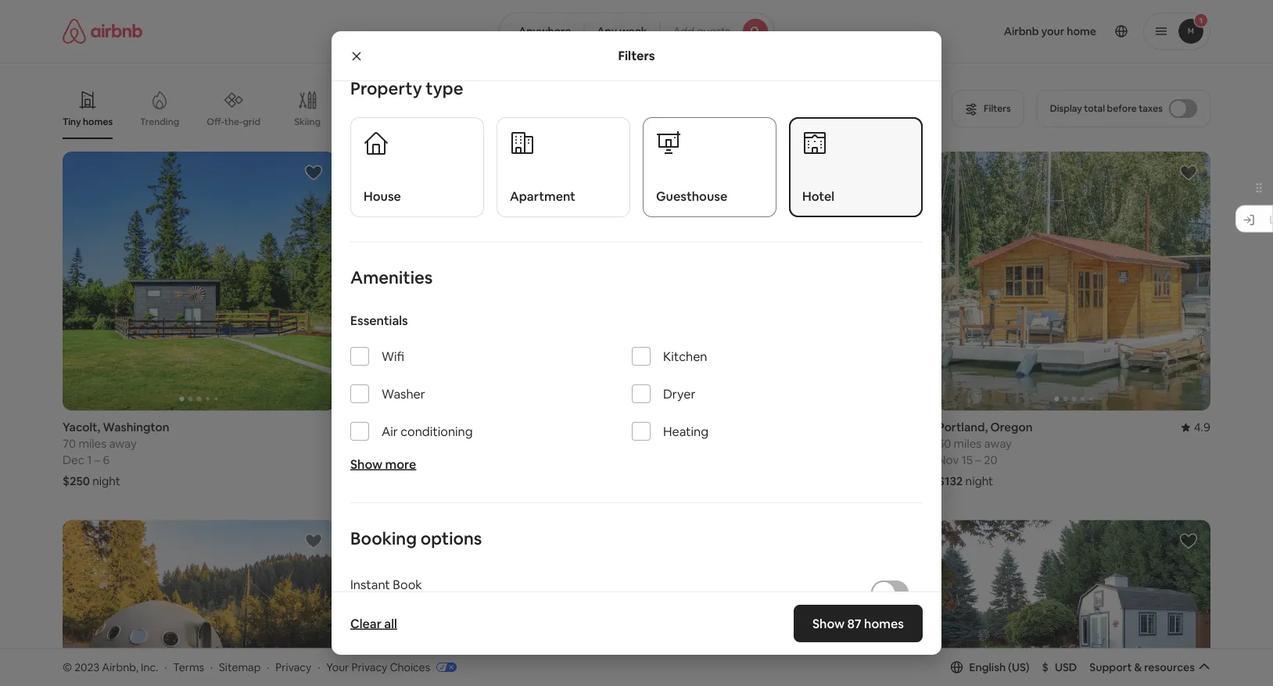 Task type: locate. For each thing, give the bounding box(es) containing it.
6
[[103, 453, 110, 468]]

nov left 2
[[354, 453, 376, 468]]

more
[[385, 456, 416, 472]]

0 vertical spatial show
[[350, 456, 383, 472]]

2 nov from the left
[[938, 453, 959, 468]]

clear all button
[[343, 609, 405, 640]]

nov for 50
[[938, 453, 959, 468]]

night down 20
[[966, 474, 994, 489]]

– right 1
[[94, 453, 100, 468]]

· left your at the left
[[318, 661, 320, 675]]

$148
[[354, 474, 380, 489]]

rhododendron, oregon 56 miles away
[[646, 420, 777, 452]]

oregon up 20
[[991, 420, 1033, 435]]

add guests
[[673, 24, 731, 38]]

3 miles from the left
[[662, 437, 690, 452]]

before
[[1107, 102, 1137, 115]]

group
[[63, 78, 945, 139], [63, 152, 336, 411], [354, 152, 627, 411], [646, 152, 919, 411], [938, 152, 1211, 411], [63, 521, 336, 687], [354, 521, 627, 687], [646, 521, 919, 687], [938, 521, 1211, 687]]

display
[[1050, 102, 1082, 115]]

support & resources
[[1090, 661, 1195, 675]]

guests
[[697, 24, 731, 38]]

1 vertical spatial show
[[601, 592, 629, 606]]

miles up 15
[[954, 437, 982, 452]]

1 oregon from the left
[[388, 420, 430, 435]]

away inside bend, oregon 98 miles away nov 2 – 7 $148
[[401, 437, 429, 452]]

4 miles from the left
[[954, 437, 982, 452]]

away inside yacolt, washington 70 miles away dec 1 – 6 $250 night
[[109, 437, 137, 452]]

2 privacy from the left
[[352, 661, 387, 675]]

show
[[350, 456, 383, 472], [601, 592, 629, 606], [813, 616, 845, 632]]

homes for tiny homes
[[83, 116, 113, 128]]

support & resources button
[[1090, 661, 1211, 675]]

away up 20
[[984, 437, 1012, 452]]

– right 15
[[976, 453, 982, 468]]

privacy
[[276, 661, 312, 675], [352, 661, 387, 675]]

show left 87
[[813, 616, 845, 632]]

house button
[[350, 117, 484, 217]]

miles for 98
[[371, 437, 398, 452]]

taxes
[[1139, 102, 1163, 115]]

1 away from the left
[[109, 437, 137, 452]]

oregon
[[388, 420, 430, 435], [735, 420, 777, 435], [991, 420, 1033, 435]]

filters dialog
[[332, 31, 942, 687]]

group containing off-the-grid
[[63, 78, 945, 139]]

show more
[[350, 456, 416, 472]]

show up $148
[[350, 456, 383, 472]]

· right inc.
[[164, 661, 167, 675]]

– for 6
[[94, 453, 100, 468]]

miles inside yacolt, washington 70 miles away dec 1 – 6 $250 night
[[79, 437, 106, 452]]

privacy right your at the left
[[352, 661, 387, 675]]

any week
[[597, 24, 647, 38]]

show inside button
[[601, 592, 629, 606]]

filters
[[618, 48, 655, 64]]

1 horizontal spatial privacy
[[352, 661, 387, 675]]

2 vertical spatial show
[[813, 616, 845, 632]]

– inside yacolt, washington 70 miles away dec 1 – 6 $250 night
[[94, 453, 100, 468]]

nov inside portland, oregon 50 miles away nov 15 – 20 $132 night
[[938, 453, 959, 468]]

dryer
[[663, 386, 696, 402]]

1 night from the left
[[92, 474, 120, 489]]

tiny homes
[[63, 116, 113, 128]]

oregon for bend, oregon 98 miles away nov 2 – 7 $148
[[388, 420, 430, 435]]

2 oregon from the left
[[735, 420, 777, 435]]

· right terms
[[210, 661, 213, 675]]

1 miles from the left
[[79, 437, 106, 452]]

clear all
[[350, 616, 397, 632]]

night inside yacolt, washington 70 miles away dec 1 – 6 $250 night
[[92, 474, 120, 489]]

56
[[646, 437, 659, 452]]

2 horizontal spatial show
[[813, 616, 845, 632]]

privacy left your at the left
[[276, 661, 312, 675]]

apartment
[[510, 188, 576, 204]]

miles for 70
[[79, 437, 106, 452]]

None search field
[[499, 13, 774, 50]]

$
[[1042, 661, 1049, 675]]

– left 7
[[387, 453, 393, 468]]

0 horizontal spatial nov
[[354, 453, 376, 468]]

3 – from the left
[[976, 453, 982, 468]]

display total before taxes button
[[1037, 90, 1211, 127]]

away for portland,
[[984, 437, 1012, 452]]

instant book
[[350, 577, 422, 593]]

add to wishlist: eugene, oregon image
[[304, 532, 323, 551]]

away down washington
[[109, 437, 137, 452]]

miles inside bend, oregon 98 miles away nov 2 – 7 $148
[[371, 437, 398, 452]]

apartment button
[[497, 117, 630, 217]]

english
[[970, 661, 1006, 675]]

oregon down washer
[[388, 420, 430, 435]]

nov down 50
[[938, 453, 959, 468]]

your privacy choices link
[[326, 661, 457, 676]]

1 horizontal spatial nov
[[938, 453, 959, 468]]

1 nov from the left
[[354, 453, 376, 468]]

homes right 87
[[864, 616, 904, 632]]

add
[[673, 24, 694, 38]]

treehouses
[[721, 116, 772, 128]]

terms
[[173, 661, 204, 675]]

away inside portland, oregon 50 miles away nov 15 – 20 $132 night
[[984, 437, 1012, 452]]

night for 6
[[92, 474, 120, 489]]

resources
[[1144, 661, 1195, 675]]

· left "privacy" link
[[267, 661, 269, 675]]

2 horizontal spatial –
[[976, 453, 982, 468]]

choices
[[390, 661, 430, 675]]

clear
[[350, 616, 382, 632]]

1 horizontal spatial night
[[966, 474, 994, 489]]

away down the rhododendron,
[[693, 437, 720, 452]]

property
[[350, 77, 422, 99]]

essentials
[[350, 313, 408, 329]]

homes right historical
[[841, 116, 871, 128]]

homes
[[841, 116, 871, 128], [83, 116, 113, 128], [864, 616, 904, 632]]

4.9
[[1194, 420, 1211, 435]]

– inside bend, oregon 98 miles away nov 2 – 7 $148
[[387, 453, 393, 468]]

bend,
[[354, 420, 386, 435]]

nov inside bend, oregon 98 miles away nov 2 – 7 $148
[[354, 453, 376, 468]]

2 miles from the left
[[371, 437, 398, 452]]

nov
[[354, 453, 376, 468], [938, 453, 959, 468]]

privacy link
[[276, 661, 312, 675]]

show left map
[[601, 592, 629, 606]]

98
[[354, 437, 368, 452]]

oregon inside rhododendron, oregon 56 miles away
[[735, 420, 777, 435]]

cabins
[[499, 116, 529, 128]]

away for bend,
[[401, 437, 429, 452]]

oregon for portland, oregon 50 miles away nov 15 – 20 $132 night
[[991, 420, 1033, 435]]

away
[[109, 437, 137, 452], [401, 437, 429, 452], [693, 437, 720, 452], [984, 437, 1012, 452]]

conditioning
[[401, 424, 473, 440]]

air conditioning
[[382, 424, 473, 440]]

0 horizontal spatial –
[[94, 453, 100, 468]]

terms link
[[173, 661, 204, 675]]

·
[[164, 661, 167, 675], [210, 661, 213, 675], [267, 661, 269, 675], [318, 661, 320, 675]]

2 horizontal spatial oregon
[[991, 420, 1033, 435]]

beach
[[363, 116, 390, 128]]

oregon right the rhododendron,
[[735, 420, 777, 435]]

0 horizontal spatial night
[[92, 474, 120, 489]]

1 horizontal spatial oregon
[[735, 420, 777, 435]]

night for 20
[[966, 474, 994, 489]]

guesthouse
[[656, 188, 728, 204]]

total
[[1084, 102, 1105, 115]]

2 away from the left
[[401, 437, 429, 452]]

amenities
[[350, 266, 433, 289]]

4 away from the left
[[984, 437, 1012, 452]]

oregon inside bend, oregon 98 miles away nov 2 – 7 $148
[[388, 420, 430, 435]]

1 horizontal spatial –
[[387, 453, 393, 468]]

– inside portland, oregon 50 miles away nov 15 – 20 $132 night
[[976, 453, 982, 468]]

miles
[[79, 437, 106, 452], [371, 437, 398, 452], [662, 437, 690, 452], [954, 437, 982, 452]]

1 · from the left
[[164, 661, 167, 675]]

1 – from the left
[[94, 453, 100, 468]]

any week button
[[584, 13, 661, 50]]

show 87 homes
[[813, 616, 904, 632]]

©
[[63, 661, 72, 675]]

3 away from the left
[[693, 437, 720, 452]]

miles down the rhododendron,
[[662, 437, 690, 452]]

0 horizontal spatial privacy
[[276, 661, 312, 675]]

sitemap link
[[219, 661, 261, 675]]

hotel button
[[789, 117, 923, 217]]

away inside rhododendron, oregon 56 miles away
[[693, 437, 720, 452]]

display total before taxes
[[1050, 102, 1163, 115]]

2 night from the left
[[966, 474, 994, 489]]

3 oregon from the left
[[991, 420, 1033, 435]]

amazing views
[[630, 116, 696, 128]]

show map button
[[585, 580, 688, 618]]

miles inside rhododendron, oregon 56 miles away
[[662, 437, 690, 452]]

miles up 2
[[371, 437, 398, 452]]

0 horizontal spatial oregon
[[388, 420, 430, 435]]

2 – from the left
[[387, 453, 393, 468]]

1 horizontal spatial show
[[601, 592, 629, 606]]

away for rhododendron,
[[693, 437, 720, 452]]

night inside portland, oregon 50 miles away nov 15 – 20 $132 night
[[966, 474, 994, 489]]

2 · from the left
[[210, 661, 213, 675]]

night down 6
[[92, 474, 120, 489]]

miles inside portland, oregon 50 miles away nov 15 – 20 $132 night
[[954, 437, 982, 452]]

miles up 1
[[79, 437, 106, 452]]

oregon inside portland, oregon 50 miles away nov 15 – 20 $132 night
[[991, 420, 1033, 435]]

0 horizontal spatial show
[[350, 456, 383, 472]]

away up 7
[[401, 437, 429, 452]]

profile element
[[793, 0, 1211, 63]]

homes right "tiny"
[[83, 116, 113, 128]]

1
[[87, 453, 92, 468]]



Task type: describe. For each thing, give the bounding box(es) containing it.
none search field containing anywhere
[[499, 13, 774, 50]]

mansions
[[425, 116, 466, 128]]

historical
[[797, 116, 839, 128]]

tiny
[[63, 116, 81, 128]]

the-
[[224, 116, 243, 128]]

– for 20
[[976, 453, 982, 468]]

terms · sitemap · privacy ·
[[173, 661, 320, 675]]

show 87 homes link
[[794, 605, 923, 643]]

3 · from the left
[[267, 661, 269, 675]]

book
[[393, 577, 422, 593]]

show for show map
[[601, 592, 629, 606]]

property type
[[350, 77, 463, 99]]

inc.
[[141, 661, 158, 675]]

washington
[[103, 420, 169, 435]]

miles for 56
[[662, 437, 690, 452]]

portland, oregon 50 miles away nov 15 – 20 $132 night
[[938, 420, 1033, 489]]

instant
[[350, 577, 390, 593]]

airbnb,
[[102, 661, 138, 675]]

show more button
[[350, 456, 416, 472]]

privacy inside your privacy choices link
[[352, 661, 387, 675]]

70
[[63, 437, 76, 452]]

– for 7
[[387, 453, 393, 468]]

options
[[421, 528, 482, 550]]

oregon for rhododendron, oregon 56 miles away
[[735, 420, 777, 435]]

add guests button
[[660, 13, 774, 50]]

sitemap
[[219, 661, 261, 675]]

homes for historical homes
[[841, 116, 871, 128]]

(us)
[[1008, 661, 1030, 675]]

add to wishlist: vancouver, washington image
[[1180, 532, 1198, 551]]

4.9 out of 5 average rating image
[[1182, 420, 1211, 435]]

omg!
[[570, 116, 595, 128]]

views
[[671, 116, 696, 128]]

booking
[[350, 528, 417, 550]]

all
[[384, 616, 397, 632]]

support
[[1090, 661, 1132, 675]]

add to wishlist: yacolt, washington image
[[304, 163, 323, 182]]

$250
[[63, 474, 90, 489]]

amazing
[[630, 116, 669, 128]]

guesthouse button
[[643, 117, 777, 217]]

heating
[[663, 424, 709, 440]]

rhododendron,
[[646, 420, 732, 435]]

wifi
[[382, 349, 404, 365]]

english (us) button
[[951, 661, 1030, 675]]

anywhere button
[[499, 13, 585, 50]]

20
[[984, 453, 998, 468]]

7
[[396, 453, 402, 468]]

air
[[382, 424, 398, 440]]

off-the-grid
[[207, 116, 261, 128]]

show for show 87 homes
[[813, 616, 845, 632]]

50
[[938, 437, 951, 452]]

homes inside show 87 homes link
[[864, 616, 904, 632]]

your privacy choices
[[326, 661, 430, 675]]

beachfront
[[896, 116, 945, 128]]

map
[[631, 592, 654, 606]]

4 · from the left
[[318, 661, 320, 675]]

usd
[[1055, 661, 1077, 675]]

week
[[620, 24, 647, 38]]

15
[[962, 453, 973, 468]]

skiing
[[294, 116, 321, 128]]

87
[[848, 616, 862, 632]]

away for yacolt,
[[109, 437, 137, 452]]

kitchen
[[663, 349, 707, 365]]

off-
[[207, 116, 224, 128]]

2
[[378, 453, 385, 468]]

booking options
[[350, 528, 482, 550]]

miles for 50
[[954, 437, 982, 452]]

trending
[[140, 116, 179, 128]]

portland,
[[938, 420, 988, 435]]

hotel
[[803, 188, 835, 204]]

english (us)
[[970, 661, 1030, 675]]

yacolt, washington 70 miles away dec 1 – 6 $250 night
[[63, 420, 169, 489]]

show map
[[601, 592, 654, 606]]

house
[[364, 188, 401, 204]]

any
[[597, 24, 617, 38]]

2023
[[74, 661, 99, 675]]

add to wishlist: portland, oregon image
[[1180, 163, 1198, 182]]

$132
[[938, 474, 963, 489]]

your
[[326, 661, 349, 675]]

1 privacy from the left
[[276, 661, 312, 675]]

historical homes
[[797, 116, 871, 128]]

show for show more
[[350, 456, 383, 472]]

dec
[[63, 453, 84, 468]]

nov for 98
[[354, 453, 376, 468]]

yacolt,
[[63, 420, 100, 435]]

$ usd
[[1042, 661, 1077, 675]]

© 2023 airbnb, inc. ·
[[63, 661, 167, 675]]



Task type: vqa. For each thing, say whether or not it's contained in the screenshot.
10% off
no



